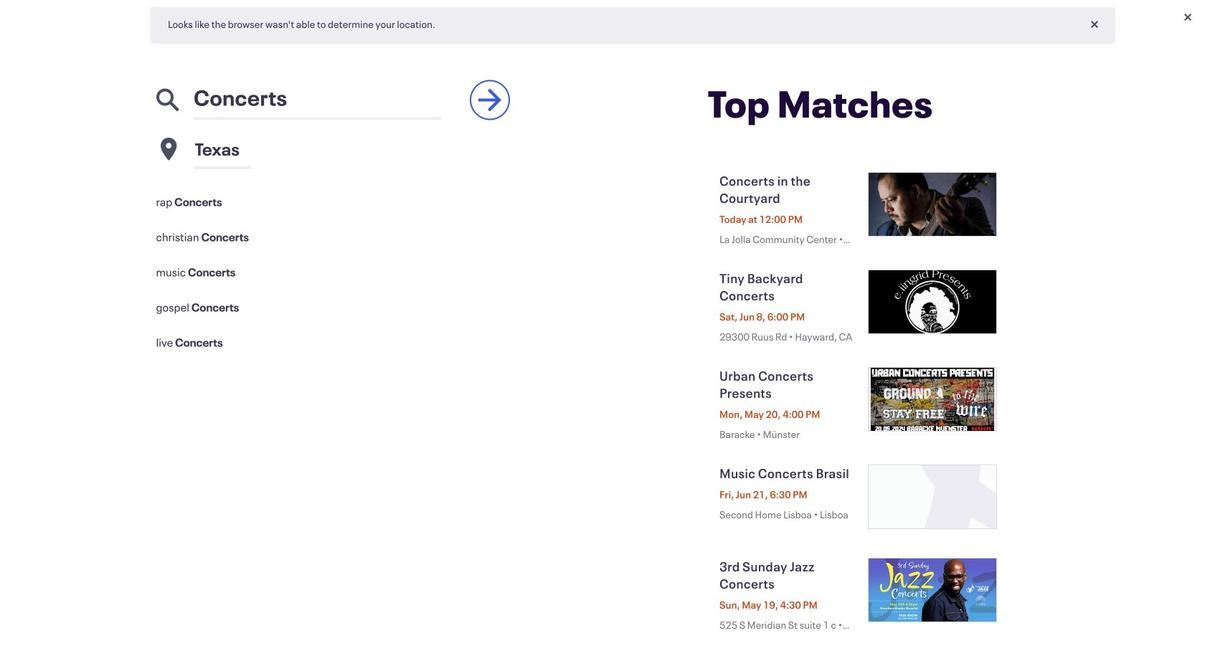 Task type: locate. For each thing, give the bounding box(es) containing it.
main navigation element
[[113, 6, 792, 37]]

alert inside date picker dialog alert dialog
[[151, 7, 1115, 42]]

menu inside date picker dialog alert dialog
[[154, 185, 527, 361]]

None text field
[[195, 129, 526, 169]]

homepage header image
[[0, 43, 1206, 393]]

alert
[[151, 7, 1115, 42]]

None search field
[[194, 75, 441, 120]]

menu
[[154, 185, 527, 361]]



Task type: vqa. For each thing, say whether or not it's contained in the screenshot.
middle Dec
no



Task type: describe. For each thing, give the bounding box(es) containing it.
none search field inside date picker dialog alert dialog
[[194, 75, 441, 120]]

none text field inside date picker dialog alert dialog
[[195, 129, 526, 169]]

date picker dialog alert dialog
[[0, 0, 1206, 667]]

run search image
[[473, 83, 507, 117]]



